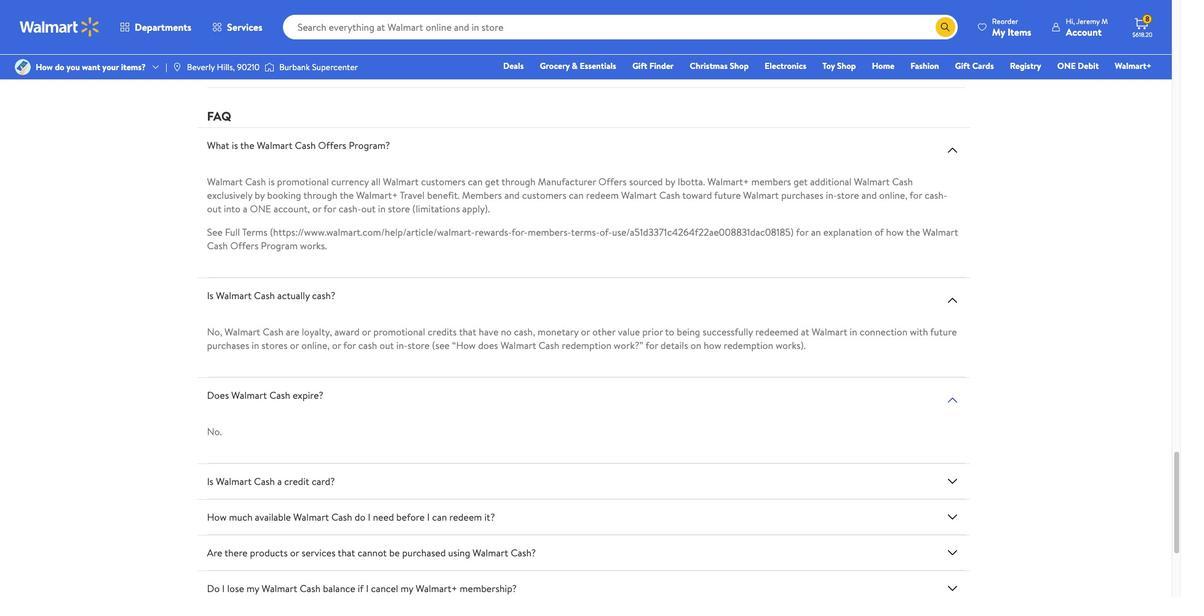 Task type: vqa. For each thing, say whether or not it's contained in the screenshot.
'Popular pick'
no



Task type: describe. For each thing, give the bounding box(es) containing it.
out inside no, walmart cash are loyalty, award or promotional credits that have no cash, monetary or other value prior to being successfully redeemed at walmart in connection with future purchases in stores or online, or for cash out in-store (see "how does walmart cash redemption work?" for details on how redemption works).
[[380, 339, 394, 352]]

does walmart cash expire?
[[207, 389, 324, 402]]

is right month
[[364, 36, 371, 50]]

in left connection
[[850, 325, 858, 339]]

you left 'will'
[[295, 22, 311, 36]]

services
[[302, 546, 336, 560]]

works.
[[300, 239, 327, 253]]

1 horizontal spatial offers
[[318, 139, 347, 152]]

to
[[207, 22, 217, 36]]

a left minimum
[[353, 22, 358, 36]]

of inside see full terms (https://www.walmart.com/help/article/walmart-rewards-for-members-terms-of-use/a51d3371c4264f22ae008831dac08185) for an explanation of how the walmart cash offers program works.
[[875, 226, 884, 239]]

balance
[[323, 582, 356, 596]]

fashion
[[911, 60, 940, 72]]

walmart+ left "travel"
[[356, 189, 398, 202]]

purchases inside no, walmart cash are loyalty, award or promotional credits that have no cash, monetary or other value prior to being successfully redeemed at walmart in connection with future purchases in stores or online, or for cash out in-store (see "how does walmart cash redemption work?" for details on how redemption works).
[[207, 339, 249, 352]]

what is the walmart cash offers program? image
[[946, 143, 961, 158]]

week
[[207, 36, 229, 50]]

using
[[448, 546, 471, 560]]

additional
[[811, 175, 852, 189]]

walmart cash is promotional currency all walmart customers can get through manufacturer offers sourced by ibotta. walmart+ members get additional walmart cash exclusively by booking through the walmart+ travel benefit. members and customers can redeem walmart cash toward future walmart purchases in-store and online, for cash- out into a one account, or for cash-out in store (limitations apply).
[[207, 175, 948, 216]]

$2,000
[[207, 50, 237, 63]]

is down search icon
[[948, 36, 955, 50]]

is right what
[[232, 139, 238, 152]]

there
[[225, 546, 248, 560]]

or up christmas shop
[[710, 36, 720, 50]]

can up terms- on the top of page
[[569, 189, 584, 202]]

christmas shop
[[690, 60, 749, 72]]

in- up essentials
[[588, 36, 599, 50]]

i up the are there products or services that cannot be purchased using walmart cash?
[[368, 511, 371, 524]]

or left other
[[581, 325, 590, 339]]

cash right to
[[219, 22, 238, 36]]

or right stores at the left bottom of page
[[290, 339, 299, 352]]

out left into
[[207, 202, 222, 216]]

redeem up the gift finder
[[625, 22, 658, 36]]

cash?
[[312, 289, 336, 303]]

cash inside no, walmart cash are loyalty, award or promotional credits that have no cash, monetary or other value prior to being successfully redeemed at walmart in connection with future purchases in stores or online, or for cash out in-store (see "how does walmart cash redemption work?" for details on how redemption works).
[[359, 339, 377, 352]]

minimum
[[360, 22, 399, 36]]

offers inside walmart cash is promotional currency all walmart customers can get through manufacturer offers sourced by ibotta. walmart+ members get additional walmart cash exclusively by booking through the walmart+ travel benefit. members and customers can redeem walmart cash toward future walmart purchases in-store and online, for cash- out into a one account, or for cash-out in store (limitations apply).
[[599, 175, 627, 189]]

2 redemption from the left
[[724, 339, 774, 352]]

future inside walmart cash is promotional currency all walmart customers can get through manufacturer offers sourced by ibotta. walmart+ members get additional walmart cash exclusively by booking through the walmart+ travel benefit. members and customers can redeem walmart cash toward future walmart purchases in-store and online, for cash- out into a one account, or for cash-out in store (limitations apply).
[[715, 189, 741, 202]]

1 my from the left
[[247, 582, 259, 596]]

walmart+ right ibotta.
[[708, 175, 749, 189]]

unless
[[793, 22, 819, 36]]

or inside walmart cash is promotional currency all walmart customers can get through manufacturer offers sourced by ibotta. walmart+ members get additional walmart cash exclusively by booking through the walmart+ travel benefit. members and customers can redeem walmart cash toward future walmart purchases in-store and online, for cash- out into a one account, or for cash-out in store (limitations apply).
[[313, 202, 322, 216]]

store,
[[269, 22, 293, 36]]

will
[[313, 22, 327, 36]]

electronics
[[765, 60, 807, 72]]

home link
[[867, 59, 901, 73]]

toward
[[683, 189, 712, 202]]

0 horizontal spatial maximum
[[425, 36, 466, 50]]

i right before
[[427, 511, 430, 524]]

value
[[618, 325, 640, 339]]

details
[[661, 339, 689, 352]]

no, walmart cash are loyalty, award or promotional credits that have no cash, monetary or other value prior to being successfully redeemed at walmart in connection with future purchases in stores or online, or for cash out in-store (see "how does walmart cash redemption work?" for details on how redemption works).
[[207, 325, 958, 352]]

services
[[227, 20, 263, 34]]

does
[[207, 389, 229, 402]]

need for before
[[373, 511, 394, 524]]

0 horizontal spatial amount
[[468, 36, 501, 50]]

members
[[752, 175, 792, 189]]

can up deals link
[[521, 36, 536, 50]]

grocery
[[540, 60, 570, 72]]

(https://www.walmart.com/help/article/walmart-
[[270, 226, 475, 239]]

account
[[1067, 25, 1102, 38]]

notified
[[865, 22, 898, 36]]

cash up christmas
[[675, 22, 694, 36]]

8 $618.20
[[1133, 14, 1153, 39]]

what is the walmart cash offers program?
[[207, 139, 390, 152]]

& inside 'grocery & essentials' link
[[572, 60, 578, 72]]

0 vertical spatial do
[[55, 61, 64, 73]]

1 horizontal spatial cash-
[[925, 189, 948, 202]]

walmart+ down $618.20
[[1116, 60, 1152, 72]]

store up explanation at the right top
[[838, 189, 860, 202]]

store up essentials
[[599, 36, 621, 50]]

program?
[[349, 139, 390, 152]]

manufacturer
[[538, 175, 596, 189]]

on
[[691, 339, 702, 352]]

be
[[389, 546, 400, 560]]

toy
[[823, 60, 835, 72]]

1 horizontal spatial maximum
[[512, 22, 553, 36]]

0 horizontal spatial the
[[407, 36, 422, 50]]

no
[[501, 325, 512, 339]]

departments button
[[110, 12, 202, 42]]

a right notified
[[911, 22, 915, 36]]

registry link
[[1005, 59, 1047, 73]]

0 horizontal spatial customers
[[421, 175, 466, 189]]

you up deals
[[503, 36, 519, 50]]

per
[[240, 50, 254, 63]]

or up home link
[[862, 36, 871, 50]]

see
[[207, 226, 223, 239]]

christmas
[[690, 60, 728, 72]]

for-
[[512, 226, 528, 239]]

loyalty,
[[302, 325, 332, 339]]

cash inside see full terms (https://www.walmart.com/help/article/walmart-rewards-for-members-terms-of-use/a51d3371c4264f22ae008831dac08185) for an explanation of how the walmart cash offers program works.
[[207, 239, 228, 253]]

2 get from the left
[[794, 175, 808, 189]]

2 online from the left
[[873, 36, 899, 50]]

does walmart cash expire? image
[[946, 393, 961, 408]]

do
[[207, 582, 220, 596]]

otherwise
[[821, 22, 863, 36]]

in left stores at the left bottom of page
[[252, 339, 259, 352]]

cancel
[[371, 582, 399, 596]]

shop for toy shop
[[838, 60, 856, 72]]

supercenter
[[312, 61, 358, 73]]

being
[[677, 325, 701, 339]]

works).
[[776, 339, 806, 352]]

is inside walmart cash is promotional currency all walmart customers can get through manufacturer offers sourced by ibotta. walmart+ members get additional walmart cash exclusively by booking through the walmart+ travel benefit. members and customers can redeem walmart cash toward future walmart purchases in-store and online, for cash- out into a one account, or for cash-out in store (limitations apply).
[[268, 175, 275, 189]]

search icon image
[[941, 22, 951, 32]]

1 get from the left
[[485, 175, 500, 189]]

in- up day.
[[257, 22, 269, 36]]

you up essentials
[[590, 22, 606, 36]]

is for is walmart cash a credit card?
[[207, 475, 214, 488]]

& inside to cash out in-store, you will need a minimum of $25 walmart cash. the maximum amount you can redeem for cash in a single day is $500, unless otherwise notified in a single week is $1,000, and in a single month is $2,000. the maximum amount you can redeem for in-store or online purchases, or a combination of cash & in-store or online purchases, is $2,000 per day.
[[817, 36, 824, 50]]

store inside no, walmart cash are loyalty, award or promotional credits that have no cash, monetary or other value prior to being successfully redeemed at walmart in connection with future purchases in stores or online, or for cash out in-store (see "how does walmart cash redemption work?" for details on how redemption works).
[[408, 339, 430, 352]]

of-
[[600, 226, 612, 239]]

1 redemption from the left
[[562, 339, 612, 352]]

store up toy shop
[[837, 36, 859, 50]]

deals
[[503, 60, 524, 72]]

1 purchases, from the left
[[663, 36, 708, 50]]

in inside walmart cash is promotional currency all walmart customers can get through manufacturer offers sourced by ibotta. walmart+ members get additional walmart cash exclusively by booking through the walmart+ travel benefit. members and customers can redeem walmart cash toward future walmart purchases in-store and online, for cash- out into a one account, or for cash-out in store (limitations apply).
[[378, 202, 386, 216]]

much
[[229, 511, 253, 524]]

for inside see full terms (https://www.walmart.com/help/article/walmart-rewards-for-members-terms-of-use/a51d3371c4264f22ae008831dac08185) for an explanation of how the walmart cash offers program works.
[[797, 226, 809, 239]]

can up apply).
[[468, 175, 483, 189]]

in right notified
[[901, 22, 908, 36]]

grocery & essentials link
[[535, 59, 622, 73]]

0 horizontal spatial that
[[338, 546, 355, 560]]

 image for beverly
[[172, 62, 182, 72]]

2 horizontal spatial single
[[918, 22, 942, 36]]

hi,
[[1067, 16, 1076, 26]]

gift cards link
[[950, 59, 1000, 73]]

or left services
[[290, 546, 299, 560]]

walmart+ down purchased
[[416, 582, 458, 596]]

terms
[[242, 226, 268, 239]]

m
[[1102, 16, 1109, 26]]

stores
[[262, 339, 288, 352]]

0 horizontal spatial the
[[240, 139, 255, 152]]

see full terms (https://www.walmart.com/help/article/walmart-rewards-for-members-terms-of-use/a51d3371c4264f22ae008831dac08185) for an explanation of how the walmart cash offers program works.
[[207, 226, 959, 253]]

what
[[207, 139, 230, 152]]

are
[[286, 325, 300, 339]]

1 horizontal spatial by
[[666, 175, 676, 189]]

how inside see full terms (https://www.walmart.com/help/article/walmart-rewards-for-members-terms-of-use/a51d3371c4264f22ae008831dac08185) for an explanation of how the walmart cash offers program works.
[[887, 226, 904, 239]]

1 horizontal spatial amount
[[556, 22, 588, 36]]

jeremy
[[1077, 16, 1100, 26]]

walmart image
[[20, 17, 100, 37]]

to
[[666, 325, 675, 339]]

and inside to cash out in-store, you will need a minimum of $25 walmart cash. the maximum amount you can redeem for cash in a single day is $500, unless otherwise notified in a single week is $1,000, and in a single month is $2,000. the maximum amount you can redeem for in-store or online purchases, or a combination of cash & in-store or online purchases, is $2,000 per day.
[[272, 36, 288, 50]]

1 horizontal spatial customers
[[522, 189, 567, 202]]

in up burbank
[[290, 36, 298, 50]]

cash?
[[511, 546, 536, 560]]

burbank supercenter
[[279, 61, 358, 73]]

items?
[[121, 61, 146, 73]]

Walmart Site-Wide search field
[[283, 15, 958, 39]]

|
[[166, 61, 167, 73]]

1 horizontal spatial do
[[355, 511, 366, 524]]

gift for gift cards
[[956, 60, 971, 72]]

can right before
[[432, 511, 447, 524]]

membership?
[[460, 582, 517, 596]]

$25
[[413, 22, 429, 36]]

how much available walmart cash do i need before i can redeem it? image
[[946, 510, 961, 525]]

a left credit
[[277, 475, 282, 488]]

debit
[[1078, 60, 1100, 72]]

redeem inside walmart cash is promotional currency all walmart customers can get through manufacturer offers sourced by ibotta. walmart+ members get additional walmart cash exclusively by booking through the walmart+ travel benefit. members and customers can redeem walmart cash toward future walmart purchases in-store and online, for cash- out into a one account, or for cash-out in store (limitations apply).
[[586, 189, 619, 202]]

card?
[[312, 475, 335, 488]]

1 horizontal spatial single
[[714, 22, 738, 36]]

connection
[[860, 325, 908, 339]]

"how
[[452, 339, 476, 352]]

a up christmas shop
[[722, 36, 727, 50]]

2 my from the left
[[401, 582, 414, 596]]

are there products or services that cannot be purchased using walmart cash? image
[[946, 546, 961, 560]]

hi, jeremy m account
[[1067, 16, 1109, 38]]

or right award
[[362, 325, 371, 339]]

ibotta.
[[678, 175, 705, 189]]

a inside walmart cash is promotional currency all walmart customers can get through manufacturer offers sourced by ibotta. walmart+ members get additional walmart cash exclusively by booking through the walmart+ travel benefit. members and customers can redeem walmart cash toward future walmart purchases in-store and online, for cash- out into a one account, or for cash-out in store (limitations apply).
[[243, 202, 248, 216]]

is walmart cash actually cash? image
[[946, 293, 961, 308]]



Task type: locate. For each thing, give the bounding box(es) containing it.
i right do
[[222, 582, 225, 596]]

the right cash. in the top left of the page
[[494, 22, 510, 36]]

or
[[624, 36, 633, 50], [710, 36, 720, 50], [862, 36, 871, 50], [313, 202, 322, 216], [362, 325, 371, 339], [581, 325, 590, 339], [290, 339, 299, 352], [332, 339, 341, 352], [290, 546, 299, 560]]

need for a
[[330, 22, 351, 36]]

amount up deals link
[[468, 36, 501, 50]]

is right week
[[231, 36, 238, 50]]

0 horizontal spatial do
[[55, 61, 64, 73]]

how for how do you want your items?
[[36, 61, 53, 73]]

through left manufacturer
[[502, 175, 536, 189]]

0 horizontal spatial by
[[255, 189, 265, 202]]

0 horizontal spatial  image
[[15, 59, 31, 75]]

that inside no, walmart cash are loyalty, award or promotional credits that have no cash, monetary or other value prior to being successfully redeemed at walmart in connection with future purchases in stores or online, or for cash out in-store (see "how does walmart cash redemption work?" for details on how redemption works).
[[459, 325, 477, 339]]

day
[[740, 22, 755, 36]]

walmart
[[431, 22, 467, 36], [257, 139, 293, 152], [207, 175, 243, 189], [383, 175, 419, 189], [855, 175, 890, 189], [622, 189, 657, 202], [744, 189, 779, 202], [923, 226, 959, 239], [216, 289, 252, 303], [225, 325, 260, 339], [812, 325, 848, 339], [501, 339, 537, 352], [231, 389, 267, 402], [216, 475, 252, 488], [294, 511, 329, 524], [473, 546, 509, 560], [262, 582, 298, 596]]

1 vertical spatial need
[[373, 511, 394, 524]]

 image
[[265, 61, 274, 73]]

one
[[1058, 60, 1076, 72], [250, 202, 271, 216]]

do up the are there products or services that cannot be purchased using walmart cash?
[[355, 511, 366, 524]]

does
[[478, 339, 498, 352]]

0 horizontal spatial through
[[304, 189, 338, 202]]

1 gift from the left
[[633, 60, 648, 72]]

1 horizontal spatial  image
[[172, 62, 182, 72]]

before
[[397, 511, 425, 524]]

0 horizontal spatial gift
[[633, 60, 648, 72]]

gift left cards
[[956, 60, 971, 72]]

2 is from the top
[[207, 475, 214, 488]]

i right if
[[366, 582, 369, 596]]

customers up the members-
[[522, 189, 567, 202]]

1 shop from the left
[[730, 60, 749, 72]]

redeem left it?
[[450, 511, 482, 524]]

members
[[462, 189, 502, 202]]

single up burbank supercenter
[[307, 36, 332, 50]]

have
[[479, 325, 499, 339]]

0 horizontal spatial purchases,
[[663, 36, 708, 50]]

1 is from the top
[[207, 289, 214, 303]]

1 horizontal spatial need
[[373, 511, 394, 524]]

a left 'will'
[[300, 36, 305, 50]]

offers inside see full terms (https://www.walmart.com/help/article/walmart-rewards-for-members-terms-of-use/a51d3371c4264f22ae008831dac08185) for an explanation of how the walmart cash offers program works.
[[230, 239, 259, 253]]

0 vertical spatial how
[[36, 61, 53, 73]]

lose
[[227, 582, 244, 596]]

and right members
[[505, 189, 520, 202]]

the right $2,000.
[[407, 36, 422, 50]]

services button
[[202, 12, 273, 42]]

one up terms
[[250, 202, 271, 216]]

reorder
[[993, 16, 1019, 26]]

out up (https://www.walmart.com/help/article/walmart-
[[361, 202, 376, 216]]

0 horizontal spatial one
[[250, 202, 271, 216]]

0 horizontal spatial &
[[572, 60, 578, 72]]

redeemed
[[756, 325, 799, 339]]

0 horizontal spatial need
[[330, 22, 351, 36]]

1 horizontal spatial purchases,
[[901, 36, 946, 50]]

how inside no, walmart cash are loyalty, award or promotional credits that have no cash, monetary or other value prior to being successfully redeemed at walmart in connection with future purchases in stores or online, or for cash out in-store (see "how does walmart cash redemption work?" for details on how redemption works).
[[704, 339, 722, 352]]

promotional inside no, walmart cash are loyalty, award or promotional credits that have no cash, monetary or other value prior to being successfully redeemed at walmart in connection with future purchases in stores or online, or for cash out in-store (see "how does walmart cash redemption work?" for details on how redemption works).
[[374, 325, 426, 339]]

or right are
[[332, 339, 341, 352]]

rewards-
[[475, 226, 512, 239]]

1 horizontal spatial gift
[[956, 60, 971, 72]]

cash right loyalty, at the left bottom
[[359, 339, 377, 352]]

future
[[715, 189, 741, 202], [931, 325, 958, 339]]

toy shop
[[823, 60, 856, 72]]

through
[[502, 175, 536, 189], [304, 189, 338, 202]]

full
[[225, 226, 240, 239]]

1 horizontal spatial the
[[340, 189, 354, 202]]

1 horizontal spatial one
[[1058, 60, 1076, 72]]

no,
[[207, 325, 222, 339]]

travel
[[400, 189, 425, 202]]

single
[[714, 22, 738, 36], [918, 22, 942, 36], [307, 36, 332, 50]]

a up christmas
[[707, 22, 711, 36]]

0 horizontal spatial online
[[635, 36, 661, 50]]

2 purchases, from the left
[[901, 36, 946, 50]]

one debit
[[1058, 60, 1100, 72]]

0 horizontal spatial and
[[272, 36, 288, 50]]

0 vertical spatial is
[[207, 289, 214, 303]]

shop right toy
[[838, 60, 856, 72]]

cash
[[219, 22, 238, 36], [675, 22, 694, 36], [796, 36, 815, 50], [359, 339, 377, 352]]

a
[[353, 22, 358, 36], [707, 22, 711, 36], [911, 22, 915, 36], [300, 36, 305, 50], [722, 36, 727, 50], [243, 202, 248, 216], [277, 475, 282, 488]]

in- up explanation at the right top
[[826, 189, 838, 202]]

online, inside no, walmart cash are loyalty, award or promotional credits that have no cash, monetary or other value prior to being successfully redeemed at walmart in connection with future purchases in stores or online, or for cash out in-store (see "how does walmart cash redemption work?" for details on how redemption works).
[[302, 339, 330, 352]]

and right $1,000,
[[272, 36, 288, 50]]

of right explanation at the right top
[[875, 226, 884, 239]]

do left want
[[55, 61, 64, 73]]

Search search field
[[283, 15, 958, 39]]

can
[[608, 22, 623, 36], [521, 36, 536, 50], [468, 175, 483, 189], [569, 189, 584, 202], [432, 511, 447, 524]]

1 horizontal spatial my
[[401, 582, 414, 596]]

you
[[295, 22, 311, 36], [590, 22, 606, 36], [503, 36, 519, 50], [67, 61, 80, 73]]

use/a51d3371c4264f22ae008831dac08185)
[[612, 226, 794, 239]]

1 horizontal spatial how
[[207, 511, 227, 524]]

0 vertical spatial offers
[[318, 139, 347, 152]]

beverly hills, 90210
[[187, 61, 260, 73]]

1 horizontal spatial how
[[887, 226, 904, 239]]

0 vertical spatial future
[[715, 189, 741, 202]]

is walmart cash actually cash?
[[207, 289, 336, 303]]

& up toy
[[817, 36, 824, 50]]

1 horizontal spatial &
[[817, 36, 824, 50]]

offers left "program?"
[[318, 139, 347, 152]]

at
[[801, 325, 810, 339]]

0 vertical spatial online,
[[880, 189, 908, 202]]

0 vertical spatial need
[[330, 22, 351, 36]]

cash-
[[925, 189, 948, 202], [339, 202, 361, 216]]

90210
[[237, 61, 260, 73]]

cash
[[295, 139, 316, 152], [245, 175, 266, 189], [893, 175, 914, 189], [660, 189, 681, 202], [207, 239, 228, 253], [254, 289, 275, 303], [263, 325, 284, 339], [539, 339, 560, 352], [270, 389, 290, 402], [254, 475, 275, 488], [332, 511, 353, 524], [300, 582, 321, 596]]

single up fashion link
[[918, 22, 942, 36]]

0 horizontal spatial how
[[36, 61, 53, 73]]

that
[[459, 325, 477, 339], [338, 546, 355, 560]]

single left day
[[714, 22, 738, 36]]

sourced
[[629, 175, 663, 189]]

electronics link
[[760, 59, 813, 73]]

shop for christmas shop
[[730, 60, 749, 72]]

i
[[368, 511, 371, 524], [427, 511, 430, 524], [222, 582, 225, 596], [366, 582, 369, 596]]

1 horizontal spatial online,
[[880, 189, 908, 202]]

hills,
[[217, 61, 235, 73]]

apply).
[[463, 202, 490, 216]]

out right award
[[380, 339, 394, 352]]

1 vertical spatial do
[[355, 511, 366, 524]]

cannot
[[358, 546, 387, 560]]

the inside see full terms (https://www.walmart.com/help/article/walmart-rewards-for-members-terms-of-use/a51d3371c4264f22ae008831dac08185) for an explanation of how the walmart cash offers program works.
[[907, 226, 921, 239]]

need inside to cash out in-store, you will need a minimum of $25 walmart cash. the maximum amount you can redeem for cash in a single day is $500, unless otherwise notified in a single week is $1,000, and in a single month is $2,000. the maximum amount you can redeem for in-store or online purchases, or a combination of cash & in-store or online purchases, is $2,000 per day.
[[330, 22, 351, 36]]

with
[[910, 325, 929, 339]]

0 horizontal spatial promotional
[[277, 175, 329, 189]]

1 vertical spatial that
[[338, 546, 355, 560]]

how
[[36, 61, 53, 73], [207, 511, 227, 524]]

that left cannot
[[338, 546, 355, 560]]

can up essentials
[[608, 22, 623, 36]]

that left have at the left of the page
[[459, 325, 477, 339]]

out inside to cash out in-store, you will need a minimum of $25 walmart cash. the maximum amount you can redeem for cash in a single day is $500, unless otherwise notified in a single week is $1,000, and in a single month is $2,000. the maximum amount you can redeem for in-store or online purchases, or a combination of cash & in-store or online purchases, is $2,000 per day.
[[241, 22, 255, 36]]

is for is walmart cash actually cash?
[[207, 289, 214, 303]]

0 vertical spatial the
[[240, 139, 255, 152]]

the inside walmart cash is promotional currency all walmart customers can get through manufacturer offers sourced by ibotta. walmart+ members get additional walmart cash exclusively by booking through the walmart+ travel benefit. members and customers can redeem walmart cash toward future walmart purchases in-store and online, for cash- out into a one account, or for cash-out in store (limitations apply).
[[340, 189, 354, 202]]

in up (https://www.walmart.com/help/article/walmart-
[[378, 202, 386, 216]]

0 horizontal spatial shop
[[730, 60, 749, 72]]

1 horizontal spatial of
[[784, 36, 793, 50]]

1 horizontal spatial and
[[505, 189, 520, 202]]

out up per
[[241, 22, 255, 36]]

 image right |
[[172, 62, 182, 72]]

work?"
[[614, 339, 644, 352]]

is walmart cash a credit card?
[[207, 475, 335, 488]]

2 gift from the left
[[956, 60, 971, 72]]

(see
[[432, 339, 450, 352]]

promotional inside walmart cash is promotional currency all walmart customers can get through manufacturer offers sourced by ibotta. walmart+ members get additional walmart cash exclusively by booking through the walmart+ travel benefit. members and customers can redeem walmart cash toward future walmart purchases in-store and online, for cash- out into a one account, or for cash-out in store (limitations apply).
[[277, 175, 329, 189]]

how much available walmart cash do i need before i can redeem it?
[[207, 511, 495, 524]]

1 vertical spatial purchases
[[207, 339, 249, 352]]

 image
[[15, 59, 31, 75], [172, 62, 182, 72]]

cash- down what is the walmart cash offers program? 'image'
[[925, 189, 948, 202]]

how down walmart 'image'
[[36, 61, 53, 73]]

1 horizontal spatial that
[[459, 325, 477, 339]]

1 vertical spatial one
[[250, 202, 271, 216]]

1 vertical spatial is
[[207, 475, 214, 488]]

or up gift finder link
[[624, 36, 633, 50]]

0 vertical spatial one
[[1058, 60, 1076, 72]]

combination
[[729, 36, 782, 50]]

purchased
[[402, 546, 446, 560]]

out
[[241, 22, 255, 36], [207, 202, 222, 216], [361, 202, 376, 216], [380, 339, 394, 352]]

need right 'will'
[[330, 22, 351, 36]]

store up (https://www.walmart.com/help/article/walmart-
[[388, 202, 410, 216]]

if
[[358, 582, 364, 596]]

shop down combination
[[730, 60, 749, 72]]

0 vertical spatial how
[[887, 226, 904, 239]]

into
[[224, 202, 241, 216]]

1 online from the left
[[635, 36, 661, 50]]

1 horizontal spatial purchases
[[782, 189, 824, 202]]

gift cards
[[956, 60, 995, 72]]

how
[[887, 226, 904, 239], [704, 339, 722, 352]]

cash up electronics link
[[796, 36, 815, 50]]

of up "electronics" at the top right of page
[[784, 36, 793, 50]]

1 vertical spatial offers
[[599, 175, 627, 189]]

my right 'lose'
[[247, 582, 259, 596]]

members-
[[528, 226, 571, 239]]

reorder my items
[[993, 16, 1032, 38]]

0 vertical spatial purchases
[[782, 189, 824, 202]]

in- up toy
[[826, 36, 837, 50]]

future right with
[[931, 325, 958, 339]]

shop inside 'link'
[[730, 60, 749, 72]]

1 vertical spatial future
[[931, 325, 958, 339]]

online,
[[880, 189, 908, 202], [302, 339, 330, 352]]

0 horizontal spatial redemption
[[562, 339, 612, 352]]

walmart inside see full terms (https://www.walmart.com/help/article/walmart-rewards-for-members-terms-of-use/a51d3371c4264f22ae008831dac08185) for an explanation of how the walmart cash offers program works.
[[923, 226, 959, 239]]

0 horizontal spatial get
[[485, 175, 500, 189]]

one debit link
[[1052, 59, 1105, 73]]

2 horizontal spatial offers
[[599, 175, 627, 189]]

0 horizontal spatial purchases
[[207, 339, 249, 352]]

how right explanation at the right top
[[887, 226, 904, 239]]

benefit.
[[427, 189, 460, 202]]

1 horizontal spatial get
[[794, 175, 808, 189]]

1 vertical spatial promotional
[[374, 325, 426, 339]]

in- inside no, walmart cash are loyalty, award or promotional credits that have no cash, monetary or other value prior to being successfully redeemed at walmart in connection with future purchases in stores or online, or for cash out in-store (see "how does walmart cash redemption work?" for details on how redemption works).
[[397, 339, 408, 352]]

cards
[[973, 60, 995, 72]]

online, inside walmart cash is promotional currency all walmart customers can get through manufacturer offers sourced by ibotta. walmart+ members get additional walmart cash exclusively by booking through the walmart+ travel benefit. members and customers can redeem walmart cash toward future walmart purchases in-store and online, for cash- out into a one account, or for cash-out in store (limitations apply).
[[880, 189, 908, 202]]

prior
[[643, 325, 663, 339]]

store left (see
[[408, 339, 430, 352]]

by
[[666, 175, 676, 189], [255, 189, 265, 202]]

1 horizontal spatial promotional
[[374, 325, 426, 339]]

gift
[[633, 60, 648, 72], [956, 60, 971, 72]]

currency
[[331, 175, 369, 189]]

successfully
[[703, 325, 753, 339]]

in- left (see
[[397, 339, 408, 352]]

products
[[250, 546, 288, 560]]

do i lose my walmart cash balance if i cancel my walmart+ membership? image
[[946, 581, 961, 596]]

to cash out in-store, you will need a minimum of $25 walmart cash. the maximum amount you can redeem for cash in a single day is $500, unless otherwise notified in a single week is $1,000, and in a single month is $2,000. the maximum amount you can redeem for in-store or online purchases, or a combination of cash & in-store or online purchases, is $2,000 per day.
[[207, 22, 955, 63]]

shop
[[730, 60, 749, 72], [838, 60, 856, 72]]

1 vertical spatial &
[[572, 60, 578, 72]]

maximum up deals link
[[512, 22, 553, 36]]

is right day
[[757, 22, 764, 36]]

purchases, up christmas
[[663, 36, 708, 50]]

future inside no, walmart cash are loyalty, award or promotional credits that have no cash, monetary or other value prior to being successfully redeemed at walmart in connection with future purchases in stores or online, or for cash out in-store (see "how does walmart cash redemption work?" for details on how redemption works).
[[931, 325, 958, 339]]

purchases inside walmart cash is promotional currency all walmart customers can get through manufacturer offers sourced by ibotta. walmart+ members get additional walmart cash exclusively by booking through the walmart+ travel benefit. members and customers can redeem walmart cash toward future walmart purchases in-store and online, for cash- out into a one account, or for cash-out in store (limitations apply).
[[782, 189, 824, 202]]

is up "no,"
[[207, 289, 214, 303]]

my right the cancel
[[401, 582, 414, 596]]

1 vertical spatial how
[[704, 339, 722, 352]]

amount
[[556, 22, 588, 36], [468, 36, 501, 50]]

0 horizontal spatial how
[[704, 339, 722, 352]]

2 horizontal spatial of
[[875, 226, 884, 239]]

0 vertical spatial &
[[817, 36, 824, 50]]

departments
[[135, 20, 191, 34]]

 image for how
[[15, 59, 31, 75]]

future right toward
[[715, 189, 741, 202]]

1 horizontal spatial the
[[494, 22, 510, 36]]

online up gift finder link
[[635, 36, 661, 50]]

2 vertical spatial offers
[[230, 239, 259, 253]]

& right grocery
[[572, 60, 578, 72]]

0 horizontal spatial of
[[402, 22, 411, 36]]

gift finder
[[633, 60, 674, 72]]

0 horizontal spatial cash-
[[339, 202, 361, 216]]

is walmart cash a credit card? image
[[946, 474, 961, 489]]

one inside walmart cash is promotional currency all walmart customers can get through manufacturer offers sourced by ibotta. walmart+ members get additional walmart cash exclusively by booking through the walmart+ travel benefit. members and customers can redeem walmart cash toward future walmart purchases in-store and online, for cash- out into a one account, or for cash-out in store (limitations apply).
[[250, 202, 271, 216]]

is down no.
[[207, 475, 214, 488]]

2 horizontal spatial the
[[907, 226, 921, 239]]

1 vertical spatial online,
[[302, 339, 330, 352]]

is up account,
[[268, 175, 275, 189]]

0 vertical spatial that
[[459, 325, 477, 339]]

0 horizontal spatial offers
[[230, 239, 259, 253]]

by left ibotta.
[[666, 175, 676, 189]]

2 shop from the left
[[838, 60, 856, 72]]

1 horizontal spatial future
[[931, 325, 958, 339]]

0 vertical spatial promotional
[[277, 175, 329, 189]]

0 horizontal spatial my
[[247, 582, 259, 596]]

0 horizontal spatial single
[[307, 36, 332, 50]]

expire?
[[293, 389, 324, 402]]

1 vertical spatial how
[[207, 511, 227, 524]]

gift for gift finder
[[633, 60, 648, 72]]

purchases, up fashion at top
[[901, 36, 946, 50]]

1 horizontal spatial redemption
[[724, 339, 774, 352]]

(limitations
[[413, 202, 460, 216]]

0 horizontal spatial online,
[[302, 339, 330, 352]]

maximum left cash. in the top left of the page
[[425, 36, 466, 50]]

gift left finder
[[633, 60, 648, 72]]

you left want
[[67, 61, 80, 73]]

promotional up account,
[[277, 175, 329, 189]]

walmart inside to cash out in-store, you will need a minimum of $25 walmart cash. the maximum amount you can redeem for cash in a single day is $500, unless otherwise notified in a single week is $1,000, and in a single month is $2,000. the maximum amount you can redeem for in-store or online purchases, or a combination of cash & in-store or online purchases, is $2,000 per day.
[[431, 22, 467, 36]]

1 vertical spatial the
[[340, 189, 354, 202]]

1 horizontal spatial online
[[873, 36, 899, 50]]

redemption left works).
[[724, 339, 774, 352]]

one left debit
[[1058, 60, 1076, 72]]

fashion link
[[906, 59, 945, 73]]

in- inside walmart cash is promotional currency all walmart customers can get through manufacturer offers sourced by ibotta. walmart+ members get additional walmart cash exclusively by booking through the walmart+ travel benefit. members and customers can redeem walmart cash toward future walmart purchases in-store and online, for cash- out into a one account, or for cash-out in store (limitations apply).
[[826, 189, 838, 202]]

terms-
[[571, 226, 600, 239]]

online up home link
[[873, 36, 899, 50]]

gift finder link
[[627, 59, 680, 73]]

redemption left work?"
[[562, 339, 612, 352]]

2 horizontal spatial and
[[862, 189, 877, 202]]

redeem up grocery
[[538, 36, 571, 50]]

day.
[[256, 50, 273, 63]]

2 vertical spatial the
[[907, 226, 921, 239]]

0 horizontal spatial future
[[715, 189, 741, 202]]

of left $25
[[402, 22, 411, 36]]

purchases up an on the top right of page
[[782, 189, 824, 202]]

how for how much available walmart cash do i need before i can redeem it?
[[207, 511, 227, 524]]

1 horizontal spatial shop
[[838, 60, 856, 72]]

registry
[[1011, 60, 1042, 72]]

1 horizontal spatial through
[[502, 175, 536, 189]]

in up christmas
[[697, 22, 704, 36]]



